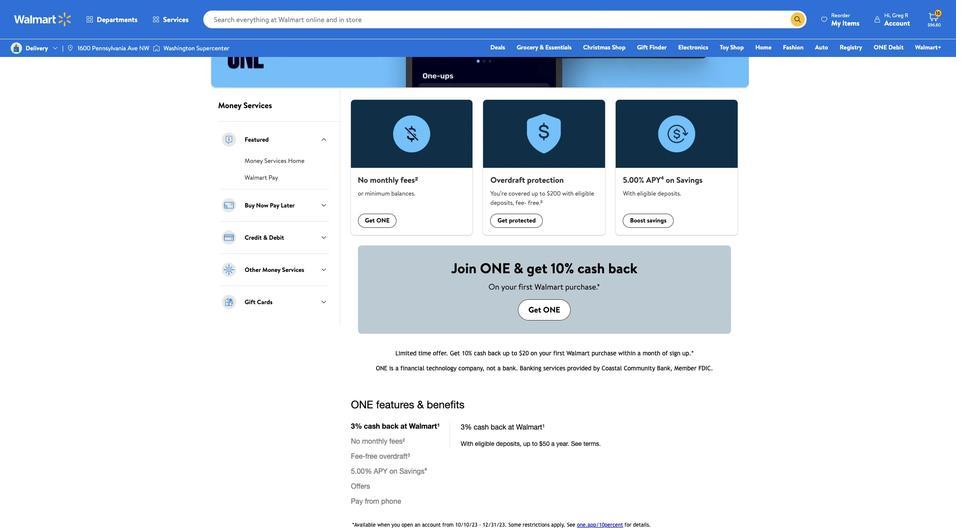 Task type: vqa. For each thing, say whether or not it's contained in the screenshot.
Store at top left
no



Task type: describe. For each thing, give the bounding box(es) containing it.
r
[[905, 11, 908, 19]]

0 horizontal spatial debit
[[269, 233, 284, 242]]

eligible inside 5.00% apy⁴ on savings with eligible deposits.
[[637, 189, 656, 198]]

fashion link
[[779, 42, 808, 52]]

1600 pennsylvania ave nw
[[78, 44, 149, 53]]

supercenter
[[196, 44, 229, 53]]

to
[[540, 189, 545, 198]]

protection
[[527, 175, 564, 186]]

& for credit
[[263, 233, 267, 242]]

walmart inside join one & get 10% cash back on your first walmart purchase.*
[[534, 282, 563, 293]]

services up the walmart pay 'link'
[[264, 156, 287, 165]]

savings
[[647, 216, 667, 225]]

& for grocery
[[540, 43, 544, 52]]

one right registry link on the right
[[874, 43, 887, 52]]

on
[[489, 282, 499, 293]]

join one & get 10% cash back on your first walmart purchase.*
[[451, 259, 637, 293]]

one inside join one & get 10% cash back on your first walmart purchase.*
[[480, 259, 510, 278]]

ave
[[128, 44, 138, 53]]

my
[[831, 18, 841, 28]]

services inside dropdown button
[[163, 15, 189, 24]]

one inside no monthly fees² list item
[[376, 216, 390, 225]]

$200
[[547, 189, 561, 198]]

Search search field
[[203, 11, 807, 28]]

walmart inside 'link'
[[245, 173, 267, 182]]

reorder my items
[[831, 11, 860, 28]]

apy⁴
[[646, 175, 664, 186]]

get one for bottom get one button
[[528, 304, 560, 315]]

get
[[527, 259, 547, 278]]

protected
[[509, 216, 536, 225]]

one debit link
[[870, 42, 908, 52]]

toy shop link
[[716, 42, 748, 52]]

 image for delivery
[[11, 42, 22, 54]]

free.³
[[528, 198, 542, 207]]

toy shop
[[720, 43, 744, 52]]

you're
[[490, 189, 507, 198]]

$96.80
[[928, 22, 941, 28]]

money services home link
[[245, 156, 304, 165]]

services button
[[145, 9, 196, 30]]

featured
[[245, 135, 269, 144]]

walmart pay link
[[245, 172, 278, 182]]

1600
[[78, 44, 91, 53]]

up
[[532, 189, 538, 198]]

5.00% apy⁴ on savings with eligible deposits.
[[623, 175, 703, 198]]

or
[[358, 189, 364, 198]]

5.00%
[[623, 175, 644, 186]]

toy
[[720, 43, 729, 52]]

christmas
[[583, 43, 610, 52]]

gift for gift finder
[[637, 43, 648, 52]]

no
[[358, 175, 368, 186]]

deposits,
[[490, 198, 514, 207]]

boost savings
[[630, 216, 667, 225]]

items
[[842, 18, 860, 28]]

back
[[608, 259, 637, 278]]

essentials
[[545, 43, 572, 52]]

hi, greg r account
[[884, 11, 910, 28]]

get protected
[[497, 216, 536, 225]]

overdraft protection you're covered up to $200 with eligible deposits, fee- free.³
[[490, 175, 594, 207]]

& inside join one & get 10% cash back on your first walmart purchase.*
[[514, 259, 523, 278]]

fees²
[[400, 175, 418, 186]]

money for money services
[[218, 100, 241, 111]]

credit & debit
[[245, 233, 284, 242]]

2 horizontal spatial get
[[528, 304, 541, 315]]

16
[[936, 9, 940, 17]]

later
[[281, 201, 295, 210]]

buy now pay later
[[245, 201, 295, 210]]

Walmart Site-Wide search field
[[203, 11, 807, 28]]

no monthly fees² or minimum balances.
[[358, 175, 418, 198]]

grocery & essentials link
[[513, 42, 576, 52]]

registry link
[[836, 42, 866, 52]]

buy
[[245, 201, 255, 210]]

1 vertical spatial pay
[[270, 201, 279, 210]]

overdraft
[[490, 175, 525, 186]]

grocery & essentials
[[517, 43, 572, 52]]

money services home
[[245, 156, 304, 165]]

1 horizontal spatial home
[[755, 43, 772, 52]]

gift cards image
[[220, 293, 238, 311]]

fashion
[[783, 43, 804, 52]]

 image for 1600 pennsylvania ave nw
[[67, 45, 74, 52]]

walmart pay
[[245, 173, 278, 182]]

money services
[[218, 100, 272, 111]]

money for money services home
[[245, 156, 263, 165]]

finder
[[649, 43, 667, 52]]

get for overdraft
[[497, 216, 507, 225]]

nw
[[139, 44, 149, 53]]

credit & debit image
[[220, 229, 238, 247]]

join
[[451, 259, 477, 278]]

washington supercenter
[[164, 44, 229, 53]]

walmart image
[[14, 12, 72, 27]]

gift for gift cards
[[245, 298, 255, 307]]

|
[[62, 44, 63, 53]]



Task type: locate. For each thing, give the bounding box(es) containing it.
shop for christmas shop
[[612, 43, 626, 52]]

money inside money services home link
[[245, 156, 263, 165]]

1 horizontal spatial  image
[[67, 45, 74, 52]]

savings
[[676, 175, 703, 186]]

1 horizontal spatial get one button
[[518, 300, 571, 321]]

minimum
[[365, 189, 390, 198]]

2 vertical spatial &
[[514, 259, 523, 278]]

money up the walmart pay 'link'
[[245, 156, 263, 165]]

gift
[[637, 43, 648, 52], [245, 298, 255, 307]]

departments button
[[79, 9, 145, 30]]

gift finder link
[[633, 42, 671, 52]]

0 vertical spatial pay
[[269, 173, 278, 182]]

& left the get
[[514, 259, 523, 278]]

debit down account
[[888, 43, 904, 52]]

one down join one & get 10% cash back on your first walmart purchase.*
[[543, 304, 560, 315]]

shop right christmas at right top
[[612, 43, 626, 52]]

get inside button
[[497, 216, 507, 225]]

washington
[[164, 44, 195, 53]]

1 horizontal spatial &
[[514, 259, 523, 278]]

walmart
[[245, 173, 267, 182], [534, 282, 563, 293]]

0 vertical spatial &
[[540, 43, 544, 52]]

purchase.*
[[565, 282, 600, 293]]

search icon image
[[794, 16, 801, 23]]

get protected button
[[490, 214, 543, 228]]

 image right nw at the left top
[[153, 44, 160, 53]]

services right 'other'
[[282, 266, 304, 274]]

debit with rewards. get three percent cash back at walmart up to fifty dollars a year¹. terms apply. get one. image
[[211, 0, 749, 87]]

money up featured icon
[[218, 100, 241, 111]]

1 vertical spatial money
[[245, 156, 263, 165]]

get one inside no monthly fees² list item
[[365, 216, 390, 225]]

gift finder
[[637, 43, 667, 52]]

0 vertical spatial home
[[755, 43, 772, 52]]

pay down money services home at the top of the page
[[269, 173, 278, 182]]

walmart+ link
[[911, 42, 945, 52]]

get inside no monthly fees² list item
[[365, 216, 375, 225]]

your
[[501, 282, 517, 293]]

0 vertical spatial gift
[[637, 43, 648, 52]]

2 horizontal spatial &
[[540, 43, 544, 52]]

deals
[[490, 43, 505, 52]]

one up on
[[480, 259, 510, 278]]

buy now pay later image
[[220, 197, 238, 214]]

account
[[884, 18, 910, 28]]

get one button inside no monthly fees² list item
[[358, 214, 397, 228]]

get one button down the minimum
[[358, 214, 397, 228]]

 image left delivery
[[11, 42, 22, 54]]

registry
[[840, 43, 862, 52]]

list containing no monthly fees²
[[345, 100, 743, 235]]

gift left finder at the right top of page
[[637, 43, 648, 52]]

monthly
[[370, 175, 399, 186]]

christmas shop
[[583, 43, 626, 52]]

& right grocery
[[540, 43, 544, 52]]

1 vertical spatial get one button
[[518, 300, 571, 321]]

auto link
[[811, 42, 832, 52]]

one debit
[[874, 43, 904, 52]]

&
[[540, 43, 544, 52], [263, 233, 267, 242], [514, 259, 523, 278]]

0 horizontal spatial home
[[288, 156, 304, 165]]

fee-
[[516, 198, 527, 207]]

1 vertical spatial gift
[[245, 298, 255, 307]]

1 horizontal spatial walmart
[[534, 282, 563, 293]]

0 horizontal spatial get one
[[365, 216, 390, 225]]

walmart down money services home at the top of the page
[[245, 173, 267, 182]]

services up featured
[[243, 100, 272, 111]]

 image
[[11, 42, 22, 54], [153, 44, 160, 53], [67, 45, 74, 52]]

1 horizontal spatial eligible
[[637, 189, 656, 198]]

pay right now
[[270, 201, 279, 210]]

1 shop from the left
[[612, 43, 626, 52]]

deals link
[[486, 42, 509, 52]]

electronics link
[[674, 42, 712, 52]]

home
[[755, 43, 772, 52], [288, 156, 304, 165]]

 image for washington supercenter
[[153, 44, 160, 53]]

eligible right with at the right
[[575, 189, 594, 198]]

0 vertical spatial walmart
[[245, 173, 267, 182]]

get for no
[[365, 216, 375, 225]]

featured image
[[220, 131, 238, 148]]

services up washington at the top
[[163, 15, 189, 24]]

delivery
[[26, 44, 48, 53]]

1 horizontal spatial shop
[[730, 43, 744, 52]]

get one down the minimum
[[365, 216, 390, 225]]

get one
[[365, 216, 390, 225], [528, 304, 560, 315]]

0 horizontal spatial eligible
[[575, 189, 594, 198]]

greg
[[892, 11, 904, 19]]

other money services
[[245, 266, 304, 274]]

1 vertical spatial walmart
[[534, 282, 563, 293]]

with
[[562, 189, 574, 198]]

overdraft protection list item
[[478, 100, 611, 235]]

1 vertical spatial get one
[[528, 304, 560, 315]]

0 horizontal spatial get
[[365, 216, 375, 225]]

get down first
[[528, 304, 541, 315]]

christmas shop link
[[579, 42, 629, 52]]

 image right |
[[67, 45, 74, 52]]

no monthly fees superscript two. or minimum balances. get one. image
[[351, 100, 473, 168]]

shop
[[612, 43, 626, 52], [730, 43, 744, 52]]

get one down first
[[528, 304, 560, 315]]

1 horizontal spatial gift
[[637, 43, 648, 52]]

get one button down first
[[518, 300, 571, 321]]

5.00% apy⁴ on savings list item
[[611, 100, 743, 235]]

other
[[245, 266, 261, 274]]

debit right credit
[[269, 233, 284, 242]]

shop right toy
[[730, 43, 744, 52]]

on
[[666, 175, 674, 186]]

deposits.
[[658, 189, 681, 198]]

now
[[256, 201, 268, 210]]

0 vertical spatial money
[[218, 100, 241, 111]]

electronics
[[678, 43, 708, 52]]

overdraft protection. you're covered up to two hundred dollars with direct deposit, fee-free. superscript three. get protected. image
[[483, 100, 605, 168]]

shop for toy shop
[[730, 43, 744, 52]]

one down the minimum
[[376, 216, 390, 225]]

boost savings button
[[623, 214, 674, 228]]

cash
[[578, 259, 605, 278]]

get one button
[[358, 214, 397, 228], [518, 300, 571, 321]]

walmart down the get
[[534, 282, 563, 293]]

0 horizontal spatial gift
[[245, 298, 255, 307]]

2 horizontal spatial  image
[[153, 44, 160, 53]]

credit
[[245, 233, 262, 242]]

get down deposits,
[[497, 216, 507, 225]]

list
[[345, 100, 743, 235]]

1 horizontal spatial debit
[[888, 43, 904, 52]]

auto
[[815, 43, 828, 52]]

2 shop from the left
[[730, 43, 744, 52]]

1 horizontal spatial get
[[497, 216, 507, 225]]

1 vertical spatial debit
[[269, 233, 284, 242]]

0 horizontal spatial walmart
[[245, 173, 267, 182]]

departments
[[97, 15, 138, 24]]

reorder
[[831, 11, 850, 19]]

walmart+
[[915, 43, 941, 52]]

& right credit
[[263, 233, 267, 242]]

0 horizontal spatial get one button
[[358, 214, 397, 228]]

money right 'other'
[[262, 266, 281, 274]]

0 vertical spatial debit
[[888, 43, 904, 52]]

2 vertical spatial money
[[262, 266, 281, 274]]

eligible
[[575, 189, 594, 198], [637, 189, 656, 198]]

home link
[[751, 42, 776, 52]]

with
[[623, 189, 636, 198]]

covered
[[508, 189, 530, 198]]

pennsylvania
[[92, 44, 126, 53]]

1 eligible from the left
[[575, 189, 594, 198]]

0 horizontal spatial &
[[263, 233, 267, 242]]

pay inside 'link'
[[269, 173, 278, 182]]

0 vertical spatial get one
[[365, 216, 390, 225]]

boost
[[630, 216, 646, 225]]

5.00% apy superscript four on savings. with eligible deposits. boost savings. image
[[616, 100, 738, 168]]

1 vertical spatial home
[[288, 156, 304, 165]]

1 vertical spatial &
[[263, 233, 267, 242]]

get one for get one button inside no monthly fees² list item
[[365, 216, 390, 225]]

gift cards
[[245, 298, 273, 307]]

eligible down apy⁴
[[637, 189, 656, 198]]

other money services image
[[220, 261, 238, 279]]

debit
[[888, 43, 904, 52], [269, 233, 284, 242]]

gift left the cards
[[245, 298, 255, 307]]

0 vertical spatial get one button
[[358, 214, 397, 228]]

no monthly fees² list item
[[345, 100, 478, 235]]

1 horizontal spatial get one
[[528, 304, 560, 315]]

0 horizontal spatial  image
[[11, 42, 22, 54]]

eligible inside overdraft protection you're covered up to $200 with eligible deposits, fee- free.³
[[575, 189, 594, 198]]

0 horizontal spatial shop
[[612, 43, 626, 52]]

get down the minimum
[[365, 216, 375, 225]]

2 eligible from the left
[[637, 189, 656, 198]]

hi,
[[884, 11, 891, 19]]

cards
[[257, 298, 273, 307]]



